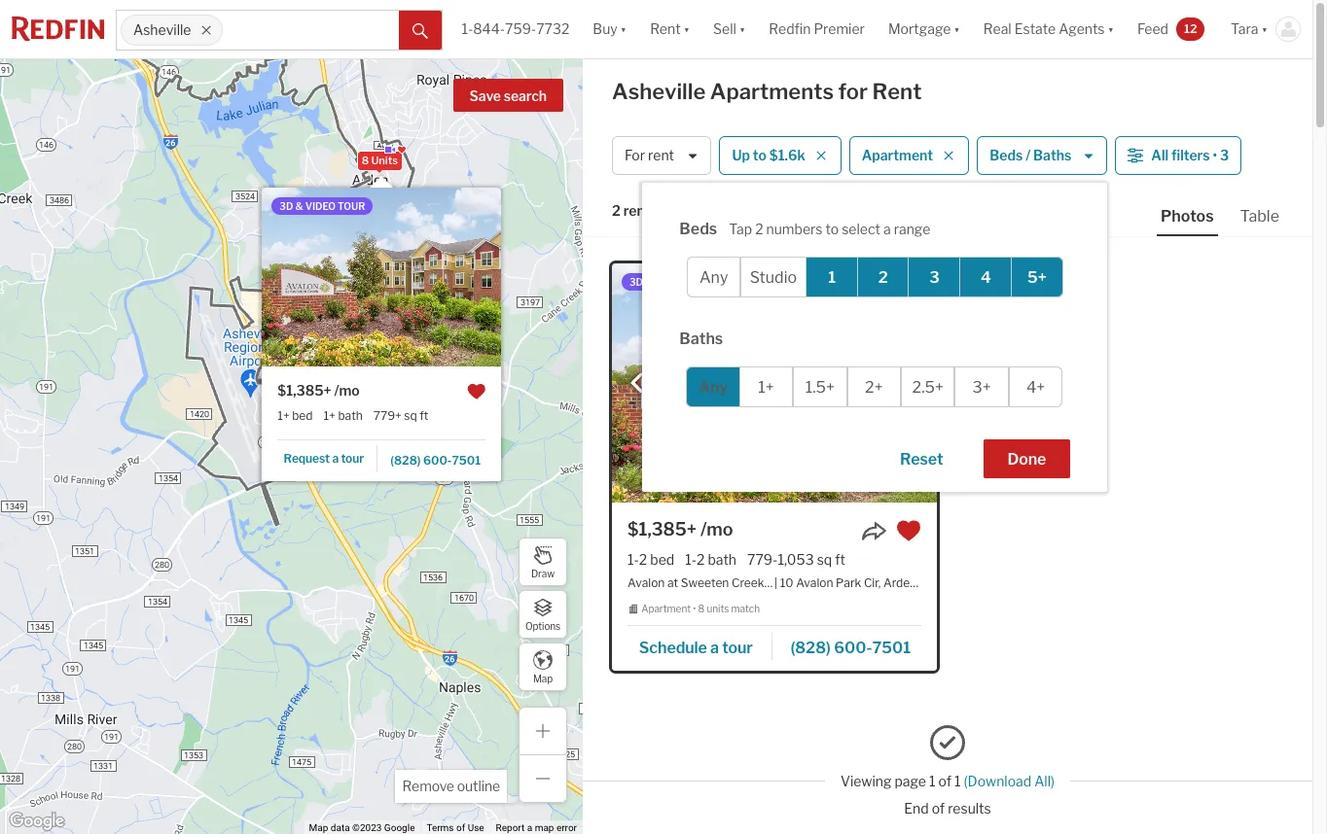 Task type: vqa. For each thing, say whether or not it's contained in the screenshot.
1
yes



Task type: describe. For each thing, give the bounding box(es) containing it.
remove up to $1.6k image
[[815, 150, 827, 162]]

(download
[[964, 774, 1032, 790]]

range
[[894, 221, 931, 238]]

1 horizontal spatial tour
[[688, 276, 715, 288]]

Any checkbox
[[687, 257, 741, 298]]

1.5+ radio
[[793, 367, 847, 408]]

beds / baths
[[990, 147, 1072, 164]]

1 horizontal spatial 3d
[[630, 276, 643, 288]]

779+ sq ft
[[373, 408, 428, 423]]

1.5+
[[806, 378, 835, 397]]

1 horizontal spatial 3d & video tour
[[630, 276, 715, 288]]

draw button
[[519, 538, 567, 587]]

viewing page 1 of 1 (download all)
[[841, 774, 1055, 790]]

▾ for sell ▾
[[739, 21, 746, 37]]

0 vertical spatial option group
[[687, 257, 1064, 298]]

7732
[[536, 21, 570, 37]]

1+ bath
[[323, 408, 362, 423]]

apartment button
[[849, 136, 969, 175]]

all filters • 3 button
[[1116, 136, 1242, 175]]

avalon at sweeten creek apartments
[[628, 576, 833, 591]]

1 avalon from the left
[[628, 576, 665, 591]]

submit search image
[[413, 23, 429, 39]]

for rent
[[625, 147, 674, 164]]

759-
[[505, 21, 536, 37]]

7501 for request a tour
[[451, 453, 480, 468]]

real estate agents ▾
[[984, 21, 1114, 37]]

apartment for apartment
[[862, 147, 933, 164]]

1 vertical spatial bath
[[708, 552, 737, 568]]

photo of 10 avalon park cir, arden, nc 28704 image for $1,385+
[[612, 264, 937, 503]]

2 for tap 2 numbers to select a range
[[755, 221, 763, 238]]

map region
[[0, 0, 797, 835]]

tap
[[729, 221, 752, 238]]

$1,385+ inside the map region
[[277, 382, 331, 399]]

3 checkbox
[[908, 257, 961, 298]]

dialog inside the map region
[[262, 175, 740, 481]]

for
[[838, 79, 868, 104]]

3 inside option
[[930, 268, 940, 287]]

5
[[429, 351, 436, 364]]

2 avalon from the left
[[796, 576, 834, 591]]

2 rentals
[[612, 203, 669, 219]]

end of results
[[904, 800, 991, 817]]

mortgage
[[888, 21, 951, 37]]

1+ bed
[[277, 408, 312, 423]]

photos button
[[1157, 206, 1236, 236]]

/
[[1026, 147, 1031, 164]]

2.5+
[[912, 378, 944, 397]]

use
[[468, 823, 484, 834]]

baths inside dialog
[[680, 330, 723, 348]]

remove apartment image
[[943, 150, 955, 162]]

map for map data ©2023 google
[[309, 823, 328, 834]]

1 vertical spatial sq
[[817, 552, 832, 568]]

3d inside dialog
[[279, 200, 293, 211]]

page
[[895, 774, 926, 790]]

1 horizontal spatial 1
[[929, 774, 936, 790]]

2 horizontal spatial 1
[[955, 774, 961, 790]]

request a tour
[[283, 451, 363, 465]]

schedule a tour button
[[628, 632, 772, 661]]

1 vertical spatial $1,385+
[[628, 520, 697, 540]]

sell
[[713, 21, 737, 37]]

to inside 'button'
[[753, 147, 767, 164]]

tour for schedule a tour
[[722, 639, 753, 658]]

1 horizontal spatial rent
[[873, 79, 922, 104]]

draw
[[531, 568, 555, 580]]

remove outline button
[[396, 771, 507, 804]]

779-1,053 sq ft
[[747, 552, 846, 568]]

for
[[625, 147, 645, 164]]

10
[[780, 576, 794, 591]]

map
[[535, 823, 554, 834]]

video inside dialog
[[305, 200, 335, 211]]

0 vertical spatial of
[[939, 774, 952, 790]]

rentals
[[624, 203, 669, 219]]

save search
[[470, 88, 547, 104]]

map data ©2023 google
[[309, 823, 415, 834]]

2+ radio
[[847, 367, 901, 408]]

reset
[[900, 451, 943, 469]]

1 vertical spatial ft
[[835, 552, 846, 568]]

sq inside the map region
[[404, 408, 417, 423]]

next button image
[[902, 374, 922, 393]]

1+ radio
[[739, 367, 793, 408]]

(828) 600-7501 for request a tour
[[390, 453, 480, 468]]

5+
[[1028, 268, 1047, 287]]

bath inside dialog
[[338, 408, 362, 423]]

/mo for favorite button icon corresponding to right the favorite button option
[[701, 520, 733, 540]]

• inside 'button'
[[1213, 147, 1218, 164]]

$1,385+ /mo for right the favorite button option
[[628, 520, 733, 540]]

photo of 10 avalon park cir, arden, nc 28704 image for 3d & video tour
[[262, 187, 501, 367]]

2 inside option
[[879, 268, 888, 287]]

3+
[[973, 378, 991, 397]]

1 vertical spatial option group
[[686, 367, 1063, 408]]

600- for request a tour
[[423, 453, 451, 468]]

1 vertical spatial apartments
[[767, 576, 833, 591]]

12
[[1184, 21, 1197, 36]]

779+
[[373, 408, 401, 423]]

4+
[[1027, 378, 1045, 397]]

estate
[[1015, 21, 1056, 37]]

mortgage ▾ button
[[877, 0, 972, 58]]

$1.6k
[[770, 147, 805, 164]]

1+ for 1+ bath
[[323, 408, 335, 423]]

viewing
[[841, 774, 892, 790]]

any for 1+
[[699, 378, 728, 397]]

terms
[[427, 823, 454, 834]]

beds / baths button
[[977, 136, 1108, 175]]

rent ▾ button
[[650, 0, 690, 58]]

up
[[732, 147, 750, 164]]

rent
[[648, 147, 674, 164]]

for rent button
[[612, 136, 712, 175]]

remove asheville image
[[201, 24, 212, 36]]

tara
[[1231, 21, 1259, 37]]

8 inside the map region
[[361, 153, 368, 167]]

1 vertical spatial bed
[[650, 552, 675, 568]]

a for schedule a tour
[[710, 639, 719, 658]]

▾ for rent ▾
[[684, 21, 690, 37]]

done
[[1008, 451, 1046, 469]]

redfin premier
[[769, 21, 865, 37]]

filters
[[1172, 147, 1210, 164]]

at
[[668, 576, 678, 591]]

table
[[1240, 207, 1280, 226]]

buy
[[593, 21, 618, 37]]

(828) 600-7501 for schedule a tour
[[791, 639, 911, 658]]

0 vertical spatial apartments
[[710, 79, 834, 104]]

all)
[[1035, 774, 1055, 790]]

terms of use
[[427, 823, 484, 834]]

asheville apartments for rent
[[612, 79, 922, 104]]

any for studio
[[700, 268, 728, 287]]

options
[[525, 620, 561, 632]]

4
[[981, 268, 991, 287]]

report a map error
[[496, 823, 577, 834]]

sell ▾ button
[[713, 0, 746, 58]]

save
[[470, 88, 501, 104]]

0 horizontal spatial •
[[693, 604, 696, 615]]

numbers
[[766, 221, 823, 238]]

Studio checkbox
[[741, 257, 807, 298]]

buy ▾ button
[[581, 0, 639, 58]]

1 horizontal spatial video
[[655, 276, 686, 288]]

previous button image
[[628, 374, 647, 393]]



Task type: locate. For each thing, give the bounding box(es) containing it.
$1,385+ /mo up 1+ bed
[[277, 382, 359, 399]]

/mo up 1+ bath
[[334, 382, 359, 399]]

beds left tap
[[680, 220, 717, 238]]

map button
[[519, 643, 567, 692]]

1- for 1-2 bath
[[685, 552, 697, 568]]

request
[[283, 451, 329, 465]]

1 horizontal spatial &
[[645, 276, 653, 288]]

to right the up at the right
[[753, 147, 767, 164]]

1 vertical spatial to
[[826, 221, 839, 238]]

3 left 4 option
[[930, 268, 940, 287]]

(828) inside dialog
[[390, 453, 420, 468]]

1 up "end of results"
[[955, 774, 961, 790]]

outline
[[457, 779, 500, 795]]

buy ▾
[[593, 21, 627, 37]]

0 horizontal spatial 600-
[[423, 453, 451, 468]]

0 horizontal spatial units
[[371, 153, 398, 167]]

(download all) link
[[964, 774, 1055, 790]]

1 vertical spatial •
[[693, 604, 696, 615]]

(828) 600-7501 link
[[377, 445, 485, 472], [772, 630, 922, 663]]

1 vertical spatial 600-
[[834, 639, 872, 658]]

1 horizontal spatial avalon
[[796, 576, 834, 591]]

tour left studio
[[688, 276, 715, 288]]

baths right /
[[1034, 147, 1072, 164]]

map for map
[[533, 673, 553, 685]]

creek
[[732, 576, 764, 591]]

baths up any option
[[680, 330, 723, 348]]

1 horizontal spatial (828) 600-7501 link
[[772, 630, 922, 663]]

3 ▾ from the left
[[739, 21, 746, 37]]

▾ right mortgage
[[954, 21, 960, 37]]

1 vertical spatial of
[[932, 800, 945, 817]]

0 vertical spatial favorite button image
[[466, 382, 485, 401]]

baths
[[1034, 147, 1072, 164], [680, 330, 723, 348]]

0 horizontal spatial /mo
[[334, 382, 359, 399]]

bed inside dialog
[[292, 408, 312, 423]]

tara ▾
[[1231, 21, 1268, 37]]

0 vertical spatial &
[[295, 200, 303, 211]]

4 checkbox
[[959, 257, 1013, 298]]

1 horizontal spatial •
[[1213, 147, 1218, 164]]

a down "units"
[[710, 639, 719, 658]]

up to $1.6k
[[732, 147, 805, 164]]

1 vertical spatial 3
[[930, 268, 940, 287]]

feed
[[1138, 21, 1169, 37]]

0 vertical spatial (828) 600-7501
[[390, 453, 480, 468]]

cir,
[[864, 576, 881, 591]]

favorite button image for the favorite button option inside the the map region
[[466, 382, 485, 401]]

map down options at left bottom
[[533, 673, 553, 685]]

0 horizontal spatial avalon
[[628, 576, 665, 591]]

0 horizontal spatial (828)
[[390, 453, 420, 468]]

0 horizontal spatial &
[[295, 200, 303, 211]]

0 vertical spatial rent
[[650, 21, 681, 37]]

search
[[504, 88, 547, 104]]

1 down tap 2 numbers to select a range
[[828, 268, 836, 287]]

0 horizontal spatial 1-
[[462, 21, 473, 37]]

0 vertical spatial (828)
[[390, 453, 420, 468]]

0 horizontal spatial sq
[[404, 408, 417, 423]]

7501 for schedule a tour
[[872, 639, 911, 658]]

(828)
[[390, 453, 420, 468], [791, 639, 831, 658]]

0 horizontal spatial beds
[[680, 220, 717, 238]]

1 horizontal spatial ft
[[835, 552, 846, 568]]

2+
[[865, 378, 883, 397]]

arden,
[[884, 576, 919, 591]]

map inside button
[[533, 673, 553, 685]]

0 horizontal spatial 8
[[361, 153, 368, 167]]

(828) for schedule a tour
[[791, 639, 831, 658]]

asheville left remove asheville icon
[[133, 22, 191, 38]]

1 vertical spatial &
[[645, 276, 653, 288]]

schedule
[[639, 639, 707, 658]]

0 horizontal spatial bed
[[292, 408, 312, 423]]

1+ inside 1+ option
[[758, 378, 774, 397]]

0 vertical spatial •
[[1213, 147, 1218, 164]]

1 vertical spatial 8
[[698, 604, 705, 615]]

• left "units"
[[693, 604, 696, 615]]

sq
[[404, 408, 417, 423], [817, 552, 832, 568]]

2 ▾ from the left
[[684, 21, 690, 37]]

(828) 600-7501 link for schedule a tour
[[772, 630, 922, 663]]

of for results
[[932, 800, 945, 817]]

600- down park
[[834, 639, 872, 658]]

favorite button image
[[466, 382, 485, 401], [896, 519, 922, 544]]

1 horizontal spatial map
[[533, 673, 553, 685]]

buy ▾ button
[[593, 0, 627, 58]]

0 horizontal spatial baths
[[680, 330, 723, 348]]

1 horizontal spatial $1,385+ /mo
[[628, 520, 733, 540]]

▾ left sell
[[684, 21, 690, 37]]

/mo up 1-2 bath
[[701, 520, 733, 540]]

0 horizontal spatial 3
[[930, 268, 940, 287]]

rent right for
[[873, 79, 922, 104]]

0 vertical spatial bed
[[292, 408, 312, 423]]

rent right buy ▾
[[650, 21, 681, 37]]

2.5+ radio
[[901, 367, 955, 408]]

(828) 600-7501
[[390, 453, 480, 468], [791, 639, 911, 658]]

1 horizontal spatial 8
[[698, 604, 705, 615]]

tour
[[340, 451, 363, 465], [722, 639, 753, 658]]

0 vertical spatial favorite button checkbox
[[466, 382, 485, 401]]

0 vertical spatial $1,385+
[[277, 382, 331, 399]]

1 vertical spatial (828) 600-7501 link
[[772, 630, 922, 663]]

(828) 600-7501 inside dialog
[[390, 453, 480, 468]]

0 vertical spatial baths
[[1034, 147, 1072, 164]]

1 vertical spatial 3d & video tour
[[630, 276, 715, 288]]

3 inside 'button'
[[1220, 147, 1229, 164]]

0 vertical spatial apartment
[[862, 147, 933, 164]]

apartment inside button
[[862, 147, 933, 164]]

1+ for 1+
[[758, 378, 774, 397]]

tour down 1+ bath
[[340, 451, 363, 465]]

2 left rentals
[[612, 203, 621, 219]]

beds for beds
[[680, 220, 717, 238]]

3 right filters
[[1220, 147, 1229, 164]]

tour down match
[[722, 639, 753, 658]]

(828) 600-7501 link down 779+ sq ft
[[377, 445, 485, 472]]

to
[[753, 147, 767, 164], [826, 221, 839, 238]]

a
[[884, 221, 891, 238], [332, 451, 338, 465], [710, 639, 719, 658], [527, 823, 532, 834]]

0 horizontal spatial tour
[[337, 200, 365, 211]]

apartments up up to $1.6k
[[710, 79, 834, 104]]

▾ inside dropdown button
[[1108, 21, 1114, 37]]

(828) 600-7501 link for request a tour
[[377, 445, 485, 472]]

asheville for asheville
[[133, 22, 191, 38]]

reset button
[[876, 440, 968, 479]]

4+ radio
[[1009, 367, 1063, 408]]

1-
[[462, 21, 473, 37], [628, 552, 639, 568], [685, 552, 697, 568]]

▾ for tara ▾
[[1262, 21, 1268, 37]]

| 10 avalon park cir, arden, nc 28704
[[775, 576, 979, 591]]

tour inside dialog
[[337, 200, 365, 211]]

sell ▾ button
[[702, 0, 757, 58]]

▾ for mortgage ▾
[[954, 21, 960, 37]]

5 ▾ from the left
[[1108, 21, 1114, 37]]

video
[[305, 200, 335, 211], [655, 276, 686, 288]]

apartments down 779-1,053 sq ft
[[767, 576, 833, 591]]

/mo inside dialog
[[334, 382, 359, 399]]

1 vertical spatial favorite button image
[[896, 519, 922, 544]]

▾ right agents
[[1108, 21, 1114, 37]]

avalon down '1-2 bed'
[[628, 576, 665, 591]]

0 vertical spatial map
[[533, 673, 553, 685]]

apartment for apartment • 8 units match
[[641, 604, 691, 615]]

1 horizontal spatial (828)
[[791, 639, 831, 658]]

1 horizontal spatial units
[[439, 351, 465, 364]]

1- up sweeten
[[685, 552, 697, 568]]

▾ right the tara
[[1262, 21, 1268, 37]]

tour inside dialog
[[340, 451, 363, 465]]

park
[[836, 576, 862, 591]]

favorite button image inside dialog
[[466, 382, 485, 401]]

1- for 1-2 bed
[[628, 552, 639, 568]]

0 horizontal spatial rent
[[650, 21, 681, 37]]

to inside dialog
[[826, 221, 839, 238]]

1 horizontal spatial 600-
[[834, 639, 872, 658]]

remove
[[402, 779, 454, 795]]

(828) 600-7501 down 779+ sq ft
[[390, 453, 480, 468]]

asheville for asheville apartments for rent
[[612, 79, 706, 104]]

0 horizontal spatial 1+
[[277, 408, 289, 423]]

1 vertical spatial beds
[[680, 220, 717, 238]]

ft
[[419, 408, 428, 423], [835, 552, 846, 568]]

asheville down rent ▾ dropdown button
[[612, 79, 706, 104]]

bath up avalon at sweeten creek apartments
[[708, 552, 737, 568]]

(828) 600-7501 link down park
[[772, 630, 922, 663]]

2 right tap
[[755, 221, 763, 238]]

real estate agents ▾ link
[[984, 0, 1114, 58]]

& inside dialog
[[295, 200, 303, 211]]

1+ for 1+ bed
[[277, 408, 289, 423]]

$1,385+ /mo inside dialog
[[277, 382, 359, 399]]

2 left 1-2 bath
[[639, 552, 647, 568]]

all filters • 3
[[1152, 147, 1229, 164]]

studio
[[750, 268, 797, 287]]

0 horizontal spatial tour
[[340, 451, 363, 465]]

any inside option
[[699, 378, 728, 397]]

2 checkbox
[[857, 257, 910, 298]]

to left the select
[[826, 221, 839, 238]]

beds for beds / baths
[[990, 147, 1023, 164]]

1 horizontal spatial baths
[[1034, 147, 1072, 164]]

match
[[731, 604, 760, 615]]

3d & video tour inside dialog
[[279, 200, 365, 211]]

3
[[1220, 147, 1229, 164], [930, 268, 940, 287]]

a inside region
[[332, 451, 338, 465]]

ft inside the map region
[[419, 408, 428, 423]]

0 vertical spatial /mo
[[334, 382, 359, 399]]

a for request a tour
[[332, 451, 338, 465]]

0 horizontal spatial asheville
[[133, 22, 191, 38]]

$1,385+ up '1-2 bed'
[[628, 520, 697, 540]]

units
[[707, 604, 729, 615]]

ft right 779+
[[419, 408, 428, 423]]

1 vertical spatial /mo
[[701, 520, 733, 540]]

None search field
[[223, 11, 399, 50]]

1 horizontal spatial apartment
[[862, 147, 933, 164]]

1 vertical spatial any
[[699, 378, 728, 397]]

600- for schedule a tour
[[834, 639, 872, 658]]

0 horizontal spatial favorite button checkbox
[[466, 382, 485, 401]]

/mo for favorite button icon inside dialog
[[334, 382, 359, 399]]

1 vertical spatial asheville
[[612, 79, 706, 104]]

end
[[904, 800, 929, 817]]

0 vertical spatial tour
[[340, 451, 363, 465]]

units for 5 units
[[439, 351, 465, 364]]

$1,385+ /mo for the favorite button option inside the the map region
[[277, 382, 359, 399]]

$1,385+
[[277, 382, 331, 399], [628, 520, 697, 540]]

tour
[[337, 200, 365, 211], [688, 276, 715, 288]]

tap 2 numbers to select a range
[[729, 221, 931, 238]]

0 vertical spatial 7501
[[451, 453, 480, 468]]

1+ right 1+ bed
[[323, 408, 335, 423]]

favorite button image for right the favorite button option
[[896, 519, 922, 544]]

results
[[948, 800, 991, 817]]

a left range
[[884, 221, 891, 238]]

0 horizontal spatial video
[[305, 200, 335, 211]]

a left map
[[527, 823, 532, 834]]

favorite button checkbox
[[466, 382, 485, 401], [896, 519, 922, 544]]

of left the use on the bottom of page
[[456, 823, 465, 834]]

real
[[984, 21, 1012, 37]]

dialog
[[262, 175, 740, 481], [643, 183, 1108, 492]]

1 vertical spatial tour
[[688, 276, 715, 288]]

agents
[[1059, 21, 1105, 37]]

▾
[[621, 21, 627, 37], [684, 21, 690, 37], [739, 21, 746, 37], [954, 21, 960, 37], [1108, 21, 1114, 37], [1262, 21, 1268, 37]]

(828) 600-7501 down park
[[791, 639, 911, 658]]

1-844-759-7732 link
[[462, 21, 570, 37]]

1-2 bath
[[685, 552, 737, 568]]

2 right "1" option
[[879, 268, 888, 287]]

2 vertical spatial of
[[456, 823, 465, 834]]

beds
[[990, 147, 1023, 164], [680, 220, 717, 238]]

(828) down 779+ sq ft
[[390, 453, 420, 468]]

of right "end"
[[932, 800, 945, 817]]

map left data
[[309, 823, 328, 834]]

/mo
[[334, 382, 359, 399], [701, 520, 733, 540]]

rent inside dropdown button
[[650, 21, 681, 37]]

tour down 8 units
[[337, 200, 365, 211]]

0 horizontal spatial ft
[[419, 408, 428, 423]]

1 right page on the bottom right of page
[[929, 774, 936, 790]]

1 vertical spatial map
[[309, 823, 328, 834]]

terms of use link
[[427, 823, 484, 834]]

1 horizontal spatial favorite button checkbox
[[896, 519, 922, 544]]

1 checkbox
[[806, 257, 859, 298]]

1 vertical spatial tour
[[722, 639, 753, 658]]

google
[[384, 823, 415, 834]]

0 vertical spatial any
[[700, 268, 728, 287]]

0 vertical spatial asheville
[[133, 22, 191, 38]]

Any radio
[[686, 367, 740, 408]]

error
[[557, 823, 577, 834]]

1+ right any option
[[758, 378, 774, 397]]

1 vertical spatial 3d
[[630, 276, 643, 288]]

▾ right sell
[[739, 21, 746, 37]]

1 vertical spatial baths
[[680, 330, 723, 348]]

avalon right 10
[[796, 576, 834, 591]]

4 ▾ from the left
[[954, 21, 960, 37]]

data
[[331, 823, 350, 834]]

bed
[[292, 408, 312, 423], [650, 552, 675, 568]]

600- inside the map region
[[423, 453, 451, 468]]

done button
[[983, 440, 1071, 479]]

dialog containing $1,385+
[[262, 175, 740, 481]]

3+ radio
[[955, 367, 1009, 408]]

real estate agents ▾ button
[[972, 0, 1126, 58]]

a right request
[[332, 451, 338, 465]]

5+ checkbox
[[1011, 257, 1064, 298]]

0 horizontal spatial bath
[[338, 408, 362, 423]]

0 vertical spatial to
[[753, 147, 767, 164]]

(828) 600-7501 link inside dialog
[[377, 445, 485, 472]]

1
[[828, 268, 836, 287], [929, 774, 936, 790], [955, 774, 961, 790]]

1 horizontal spatial bed
[[650, 552, 675, 568]]

option group
[[687, 257, 1064, 298], [686, 367, 1063, 408]]

asheville
[[133, 22, 191, 38], [612, 79, 706, 104]]

apartment left remove apartment image
[[862, 147, 933, 164]]

remove outline
[[402, 779, 500, 795]]

6 ▾ from the left
[[1262, 21, 1268, 37]]

©2023
[[352, 823, 382, 834]]

0 vertical spatial $1,385+ /mo
[[277, 382, 359, 399]]

any inside checkbox
[[700, 268, 728, 287]]

0 horizontal spatial 7501
[[451, 453, 480, 468]]

rent ▾ button
[[639, 0, 702, 58]]

mortgage ▾
[[888, 21, 960, 37]]

$1,385+ up 1+ bed
[[277, 382, 331, 399]]

3d & video tour down 8 units
[[279, 200, 365, 211]]

bed up at in the right of the page
[[650, 552, 675, 568]]

• right filters
[[1213, 147, 1218, 164]]

▾ right buy
[[621, 21, 627, 37]]

google image
[[5, 810, 69, 835]]

apartment down at in the right of the page
[[641, 604, 691, 615]]

1- right submit search icon
[[462, 21, 473, 37]]

779-
[[747, 552, 778, 568]]

1 vertical spatial (828)
[[791, 639, 831, 658]]

bed left 1+ bath
[[292, 408, 312, 423]]

baths inside button
[[1034, 147, 1072, 164]]

1 inside "1" option
[[828, 268, 836, 287]]

any
[[700, 268, 728, 287], [699, 378, 728, 397]]

1-2 bed
[[628, 552, 675, 568]]

sq right 779+
[[404, 408, 417, 423]]

1 ▾ from the left
[[621, 21, 627, 37]]

2 up sweeten
[[697, 552, 705, 568]]

0 vertical spatial 3d
[[279, 200, 293, 211]]

a for report a map error
[[527, 823, 532, 834]]

of up "end of results"
[[939, 774, 952, 790]]

2 horizontal spatial 1-
[[685, 552, 697, 568]]

bath left 779+
[[338, 408, 362, 423]]

1 horizontal spatial (828) 600-7501
[[791, 639, 911, 658]]

0 horizontal spatial 1
[[828, 268, 836, 287]]

1- left 1-2 bath
[[628, 552, 639, 568]]

sweeten
[[681, 576, 729, 591]]

0 horizontal spatial map
[[309, 823, 328, 834]]

600- down 779+ sq ft
[[423, 453, 451, 468]]

up to $1.6k button
[[720, 136, 841, 175]]

schedule a tour
[[639, 639, 753, 658]]

tour for request a tour
[[340, 451, 363, 465]]

sq right 1,053
[[817, 552, 832, 568]]

favorite button checkbox inside the map region
[[466, 382, 485, 401]]

0 horizontal spatial 3d & video tour
[[279, 200, 365, 211]]

2 for 1-2 bed
[[639, 552, 647, 568]]

1+ up request
[[277, 408, 289, 423]]

2 for 1-2 bath
[[697, 552, 705, 568]]

▾ for buy ▾
[[621, 21, 627, 37]]

ft up park
[[835, 552, 846, 568]]

select
[[842, 221, 881, 238]]

save search button
[[453, 79, 563, 112]]

1 horizontal spatial tour
[[722, 639, 753, 658]]

0 horizontal spatial (828) 600-7501
[[390, 453, 480, 468]]

(828) down 10
[[791, 639, 831, 658]]

beds left /
[[990, 147, 1023, 164]]

beds inside button
[[990, 147, 1023, 164]]

7501 inside dialog
[[451, 453, 480, 468]]

$1,385+ /mo up '1-2 bed'
[[628, 520, 733, 540]]

all
[[1152, 147, 1169, 164]]

sell ▾
[[713, 21, 746, 37]]

1 vertical spatial 7501
[[872, 639, 911, 658]]

(828) for request a tour
[[390, 453, 420, 468]]

of for use
[[456, 823, 465, 834]]

1-844-759-7732
[[462, 21, 570, 37]]

1 vertical spatial apartment
[[641, 604, 691, 615]]

1- for 1-844-759-7732
[[462, 21, 473, 37]]

3d & video tour down rentals
[[630, 276, 715, 288]]

units for 8 units
[[371, 153, 398, 167]]

beds inside dialog
[[680, 220, 717, 238]]

0 vertical spatial 3
[[1220, 147, 1229, 164]]

8 units
[[361, 153, 398, 167]]

any left 1+ option
[[699, 378, 728, 397]]

photo of 10 avalon park cir, arden, nc 28704 image
[[262, 187, 501, 367], [501, 187, 740, 367], [612, 264, 937, 503]]

apartments
[[710, 79, 834, 104], [767, 576, 833, 591]]

1 horizontal spatial favorite button image
[[896, 519, 922, 544]]

any left studio
[[700, 268, 728, 287]]

1 horizontal spatial 7501
[[872, 639, 911, 658]]

dialog containing beds
[[643, 183, 1108, 492]]



